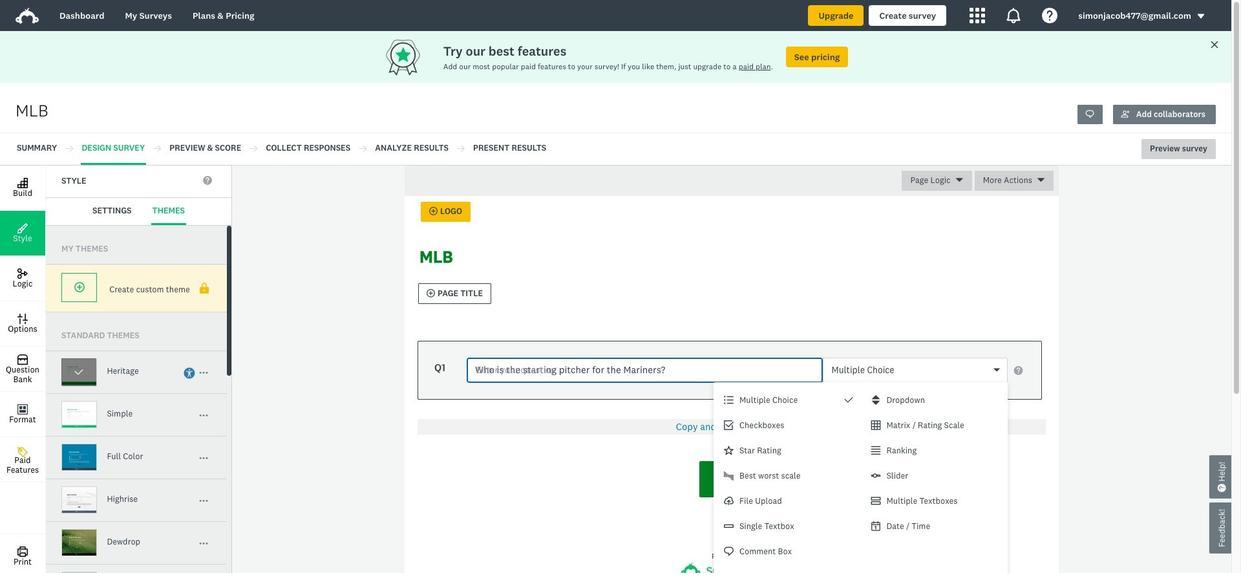 Task type: vqa. For each thing, say whether or not it's contained in the screenshot.
X image
no



Task type: locate. For each thing, give the bounding box(es) containing it.
dropdown arrow image
[[1197, 12, 1206, 21]]

products icon image
[[970, 8, 986, 23], [1007, 8, 1022, 23]]

0 horizontal spatial products icon image
[[970, 8, 986, 23]]

rewards image
[[383, 36, 443, 78]]

1 horizontal spatial products icon image
[[1007, 8, 1022, 23]]

surveymonkey image
[[681, 563, 783, 573]]

1 products icon image from the left
[[970, 8, 986, 23]]



Task type: describe. For each thing, give the bounding box(es) containing it.
help icon image
[[1043, 8, 1058, 23]]

surveymonkey logo image
[[16, 8, 39, 24]]

2 products icon image from the left
[[1007, 8, 1022, 23]]



